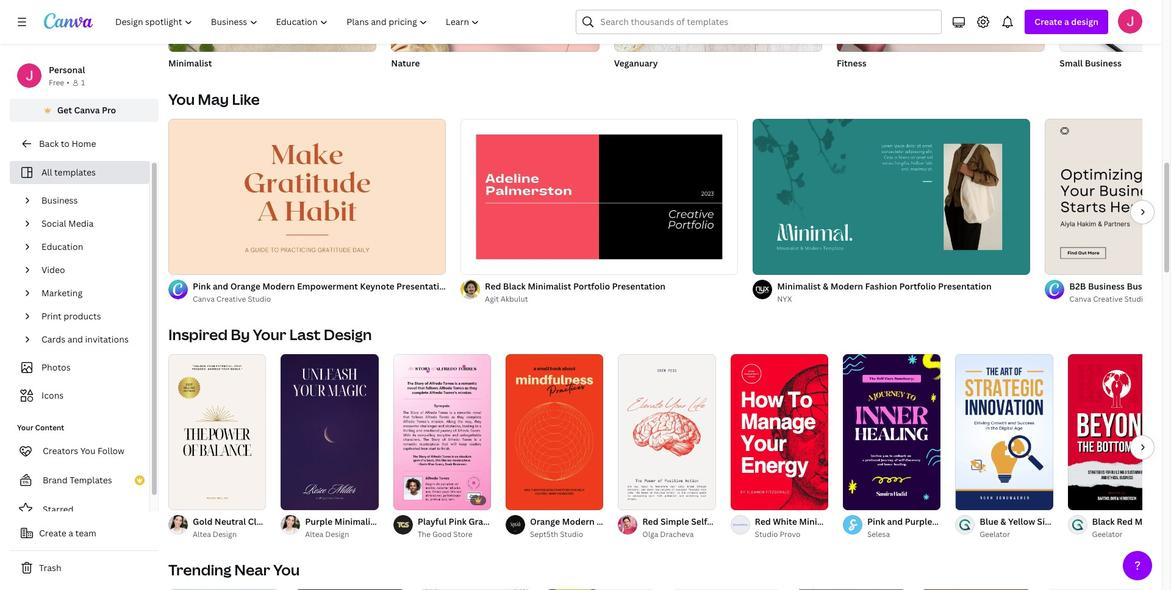 Task type: locate. For each thing, give the bounding box(es) containing it.
a left the 'design'
[[1065, 16, 1069, 27]]

1 horizontal spatial create
[[1035, 16, 1063, 27]]

fitness
[[837, 57, 867, 69]]

keynote
[[360, 281, 395, 292]]

b2b business business w canva creative studio
[[1070, 281, 1171, 304]]

small business link
[[1060, 57, 1171, 70]]

1 horizontal spatial creative
[[1093, 294, 1123, 304]]

design
[[1072, 16, 1099, 27]]

templates
[[54, 167, 96, 178]]

1 vertical spatial you
[[80, 445, 96, 457]]

geelator link
[[980, 529, 1053, 541], [1092, 529, 1166, 541]]

creative inside b2b business business w canva creative studio
[[1093, 294, 1123, 304]]

and right the pink
[[213, 281, 228, 292]]

sept5th studio
[[530, 530, 583, 540]]

1 horizontal spatial modern
[[831, 281, 863, 292]]

presentation inside minimalist & modern fashion portfolio presentation nyx
[[938, 281, 992, 292]]

minimalist
[[168, 57, 212, 69], [528, 281, 571, 292], [777, 281, 821, 292]]

0 horizontal spatial canva creative studio link
[[193, 293, 446, 306]]

canva inside b2b business business w canva creative studio
[[1070, 294, 1092, 304]]

1 horizontal spatial presentation
[[612, 281, 666, 292]]

canva inside button
[[74, 104, 100, 116]]

0 horizontal spatial altea design link
[[193, 529, 266, 541]]

1 horizontal spatial and
[[213, 281, 228, 292]]

and for cards
[[67, 334, 83, 345]]

minimalist & modern fashion portfolio presentation image
[[753, 119, 1031, 275]]

2 modern from the left
[[831, 281, 863, 292]]

creators you follow
[[43, 445, 125, 457]]

portfolio up the agit akbulut link
[[573, 281, 610, 292]]

print products link
[[37, 305, 142, 328]]

1 modern from the left
[[262, 281, 295, 292]]

follow
[[98, 445, 125, 457]]

canva down b2b
[[1070, 294, 1092, 304]]

0 horizontal spatial portfolio
[[573, 281, 610, 292]]

small business image
[[1060, 0, 1171, 52]]

design
[[324, 325, 372, 345], [213, 530, 237, 540], [325, 530, 349, 540]]

b2b business business w link
[[1070, 280, 1171, 293]]

1 portfolio from the left
[[573, 281, 610, 292]]

small
[[1060, 57, 1083, 69]]

1 vertical spatial your
[[17, 423, 33, 433]]

0 horizontal spatial a
[[69, 528, 73, 539]]

red for red black minimalist portfolio presentation
[[485, 281, 501, 292]]

0 vertical spatial and
[[213, 281, 228, 292]]

sept5th
[[530, 530, 558, 540]]

creative down b2b business business w 'link'
[[1093, 294, 1123, 304]]

0 horizontal spatial modern
[[262, 281, 295, 292]]

you left follow
[[80, 445, 96, 457]]

0 horizontal spatial presentation
[[397, 281, 450, 292]]

1 vertical spatial a
[[69, 528, 73, 539]]

orange
[[230, 281, 260, 292]]

altea design for "purple minimalist spiritual book cover" image
[[305, 530, 349, 540]]

0 horizontal spatial red
[[485, 281, 501, 292]]

inspired by your last design
[[168, 325, 372, 345]]

may
[[198, 89, 229, 109]]

red up olga on the bottom right of the page
[[643, 516, 659, 528]]

1 presentation from the left
[[397, 281, 450, 292]]

2 horizontal spatial minimalist
[[777, 281, 821, 292]]

2 horizontal spatial presentation
[[938, 281, 992, 292]]

simple
[[661, 516, 689, 528]]

modern right &
[[831, 281, 863, 292]]

your right by
[[253, 325, 286, 345]]

business
[[1085, 57, 1122, 69], [41, 195, 78, 206], [1088, 281, 1125, 292], [1127, 281, 1164, 292]]

brand templates link
[[10, 469, 149, 493]]

1 creative from the left
[[216, 294, 246, 304]]

1 horizontal spatial altea design link
[[305, 529, 379, 541]]

all templates
[[41, 167, 96, 178]]

small business
[[1060, 57, 1122, 69]]

1 altea design link from the left
[[193, 529, 266, 541]]

minimalist up may
[[168, 57, 212, 69]]

sept5th studio link
[[530, 529, 604, 541]]

1 horizontal spatial altea
[[305, 530, 323, 540]]

1 horizontal spatial altea design
[[305, 530, 349, 540]]

nature image
[[391, 0, 600, 52]]

minimalist inside minimalist & modern fashion portfolio presentation nyx
[[777, 281, 821, 292]]

fitness image
[[837, 0, 1045, 52]]

altea design
[[193, 530, 237, 540], [305, 530, 349, 540]]

canva creative studio link
[[193, 293, 446, 306], [1070, 293, 1171, 306]]

minimalist link
[[168, 57, 377, 70]]

create inside create a team button
[[39, 528, 66, 539]]

0 horizontal spatial your
[[17, 423, 33, 433]]

2 geelator link from the left
[[1092, 529, 1166, 541]]

veganuary image
[[614, 0, 822, 52]]

2 altea design from the left
[[305, 530, 349, 540]]

to
[[61, 138, 70, 149]]

2 canva creative studio link from the left
[[1070, 293, 1171, 306]]

1 horizontal spatial canva creative studio link
[[1070, 293, 1171, 306]]

business inside small business link
[[1085, 57, 1122, 69]]

nyx link
[[777, 293, 1031, 306]]

create for create a team
[[39, 528, 66, 539]]

create for create a design
[[1035, 16, 1063, 27]]

1 altea from the left
[[193, 530, 211, 540]]

your left content on the left of page
[[17, 423, 33, 433]]

nature link
[[391, 57, 600, 70]]

photos link
[[17, 356, 142, 379]]

geelator for blue & yellow simple bold strategic innovation book cover image on the right of page
[[980, 530, 1010, 540]]

marketing link
[[37, 282, 142, 305]]

veganuary link
[[614, 57, 822, 70]]

0 vertical spatial a
[[1065, 16, 1069, 27]]

minimalist right "black"
[[528, 281, 571, 292]]

0 horizontal spatial you
[[80, 445, 96, 457]]

create left the 'design'
[[1035, 16, 1063, 27]]

canva creative studio link down b2b
[[1070, 293, 1171, 306]]

modern inside pink and orange modern empowerment keynote presentation canva creative studio
[[262, 281, 295, 292]]

altea
[[193, 530, 211, 540], [305, 530, 323, 540]]

you left may
[[168, 89, 195, 109]]

altea design for gold neutral classy self help book cover image
[[193, 530, 237, 540]]

studio inside b2b business business w canva creative studio
[[1125, 294, 1148, 304]]

•
[[67, 77, 70, 88]]

1 altea design from the left
[[193, 530, 237, 540]]

2 altea design link from the left
[[305, 529, 379, 541]]

1 geelator link from the left
[[980, 529, 1053, 541]]

your content
[[17, 423, 64, 433]]

presentation
[[397, 281, 450, 292], [612, 281, 666, 292], [938, 281, 992, 292]]

a left team
[[69, 528, 73, 539]]

1 canva creative studio link from the left
[[193, 293, 446, 306]]

creative down orange
[[216, 294, 246, 304]]

0 vertical spatial red
[[485, 281, 501, 292]]

studio right sept5th
[[560, 530, 583, 540]]

1 horizontal spatial geelator
[[1092, 530, 1123, 540]]

business right b2b
[[1088, 281, 1125, 292]]

akbulut
[[501, 294, 528, 304]]

2 geelator from the left
[[1092, 530, 1123, 540]]

all
[[41, 167, 52, 178]]

modern right orange
[[262, 281, 295, 292]]

red inside red black minimalist portfolio presentation agit akbulut
[[485, 281, 501, 292]]

None search field
[[576, 10, 942, 34]]

create a team button
[[10, 522, 159, 546]]

red up agit
[[485, 281, 501, 292]]

red black minimalist portfolio presentation link
[[485, 280, 738, 293]]

0 horizontal spatial create
[[39, 528, 66, 539]]

pro
[[102, 104, 116, 116]]

minimalist for minimalist & modern fashion portfolio presentation nyx
[[777, 281, 821, 292]]

portfolio
[[573, 281, 610, 292], [900, 281, 936, 292]]

starred
[[43, 504, 74, 516]]

portfolio up nyx link
[[900, 281, 936, 292]]

canva down the pink
[[193, 294, 215, 304]]

free •
[[49, 77, 70, 88]]

minimalist inside red black minimalist portfolio presentation agit akbulut
[[528, 281, 571, 292]]

create down starred
[[39, 528, 66, 539]]

you right near
[[273, 560, 300, 580]]

studio down orange
[[248, 294, 271, 304]]

a inside button
[[69, 528, 73, 539]]

home
[[72, 138, 96, 149]]

create a design
[[1035, 16, 1099, 27]]

2 portfolio from the left
[[900, 281, 936, 292]]

studio down cover
[[755, 530, 778, 540]]

2 altea from the left
[[305, 530, 323, 540]]

1 horizontal spatial canva
[[193, 294, 215, 304]]

1 horizontal spatial minimalist
[[528, 281, 571, 292]]

create inside create a design dropdown button
[[1035, 16, 1063, 27]]

red simple self-help book cover image
[[618, 354, 716, 511]]

business right small on the top right of page
[[1085, 57, 1122, 69]]

canva inside pink and orange modern empowerment keynote presentation canva creative studio
[[193, 294, 215, 304]]

1 horizontal spatial portfolio
[[900, 281, 936, 292]]

0 horizontal spatial minimalist
[[168, 57, 212, 69]]

your
[[253, 325, 286, 345], [17, 423, 33, 433]]

0 horizontal spatial altea
[[193, 530, 211, 540]]

veganuary
[[614, 57, 658, 69]]

red black minimalist portfolio presentation agit akbulut
[[485, 281, 666, 304]]

and right cards
[[67, 334, 83, 345]]

design for "purple minimalist spiritual book cover" image
[[325, 530, 349, 540]]

selesa link
[[867, 529, 941, 541]]

a inside dropdown button
[[1065, 16, 1069, 27]]

2 vertical spatial you
[[273, 560, 300, 580]]

presentation inside red black minimalist portfolio presentation agit akbulut
[[612, 281, 666, 292]]

orange modern minimalistic mindfulness practices book cover image
[[506, 354, 604, 511]]

create
[[1035, 16, 1063, 27], [39, 528, 66, 539]]

1 horizontal spatial geelator link
[[1092, 529, 1166, 541]]

portfolio inside minimalist & modern fashion portfolio presentation nyx
[[900, 281, 936, 292]]

red inside red simple self-help book cover olga dracheva
[[643, 516, 659, 528]]

0 horizontal spatial canva
[[74, 104, 100, 116]]

cards
[[41, 334, 65, 345]]

minimalist up nyx in the right of the page
[[777, 281, 821, 292]]

0 horizontal spatial altea design
[[193, 530, 237, 540]]

design for gold neutral classy self help book cover image
[[213, 530, 237, 540]]

and inside pink and orange modern empowerment keynote presentation canva creative studio
[[213, 281, 228, 292]]

pink and purple playful healing self-care book cover image
[[843, 354, 941, 511]]

business left w
[[1127, 281, 1164, 292]]

1 horizontal spatial a
[[1065, 16, 1069, 27]]

red white minimalist self-help book cover image
[[731, 354, 828, 511]]

back to home link
[[10, 132, 159, 156]]

creators
[[43, 445, 78, 457]]

1 vertical spatial and
[[67, 334, 83, 345]]

2 creative from the left
[[1093, 294, 1123, 304]]

0 horizontal spatial geelator
[[980, 530, 1010, 540]]

2 horizontal spatial canva
[[1070, 294, 1092, 304]]

modern
[[262, 281, 295, 292], [831, 281, 863, 292]]

3 presentation from the left
[[938, 281, 992, 292]]

0 horizontal spatial geelator link
[[980, 529, 1053, 541]]

minimalist & modern fashion portfolio presentation nyx
[[777, 281, 992, 304]]

1 vertical spatial create
[[39, 528, 66, 539]]

canva creative studio link for empowerment
[[193, 293, 446, 306]]

brand
[[43, 475, 68, 486]]

0 vertical spatial your
[[253, 325, 286, 345]]

portfolio inside red black minimalist portfolio presentation agit akbulut
[[573, 281, 610, 292]]

get canva pro
[[57, 104, 116, 116]]

blue & yellow simple bold strategic innovation book cover image
[[956, 354, 1053, 511]]

0 horizontal spatial and
[[67, 334, 83, 345]]

minimalist image
[[168, 0, 377, 52]]

pink and orange modern empowerment keynote presentation image
[[168, 119, 446, 275]]

2 presentation from the left
[[612, 281, 666, 292]]

studio down b2b business business w 'link'
[[1125, 294, 1148, 304]]

0 horizontal spatial creative
[[216, 294, 246, 304]]

canva creative studio link down empowerment
[[193, 293, 446, 306]]

you
[[168, 89, 195, 109], [80, 445, 96, 457], [273, 560, 300, 580]]

1 horizontal spatial red
[[643, 516, 659, 528]]

red
[[485, 281, 501, 292], [643, 516, 659, 528]]

education
[[41, 241, 83, 253]]

business up social
[[41, 195, 78, 206]]

1 geelator from the left
[[980, 530, 1010, 540]]

0 vertical spatial you
[[168, 89, 195, 109]]

canva left pro
[[74, 104, 100, 116]]

0 vertical spatial create
[[1035, 16, 1063, 27]]

agit
[[485, 294, 499, 304]]

1 vertical spatial red
[[643, 516, 659, 528]]

geelator link for black red modern bold business strategy book cover image
[[1092, 529, 1166, 541]]



Task type: describe. For each thing, give the bounding box(es) containing it.
minimalist for minimalist
[[168, 57, 212, 69]]

canva creative studio link for canva
[[1070, 293, 1171, 306]]

red black minimalist portfolio presentation image
[[461, 119, 738, 275]]

gold neutral classy self help book cover image
[[168, 354, 266, 511]]

nyx
[[777, 294, 792, 304]]

pink
[[193, 281, 211, 292]]

content
[[35, 423, 64, 433]]

presentation inside pink and orange modern empowerment keynote presentation canva creative studio
[[397, 281, 450, 292]]

red for red simple self-help book cover
[[643, 516, 659, 528]]

by
[[231, 325, 250, 345]]

video
[[41, 264, 65, 276]]

modern inside minimalist & modern fashion portfolio presentation nyx
[[831, 281, 863, 292]]

black
[[503, 281, 526, 292]]

pink and orange modern empowerment keynote presentation canva creative studio
[[193, 281, 450, 304]]

a for team
[[69, 528, 73, 539]]

social media link
[[37, 212, 142, 236]]

last
[[289, 325, 321, 345]]

education link
[[37, 236, 142, 259]]

Search search field
[[601, 10, 934, 34]]

like
[[232, 89, 260, 109]]

olga
[[643, 530, 659, 540]]

creative inside pink and orange modern empowerment keynote presentation canva creative studio
[[216, 294, 246, 304]]

red simple self-help book cover olga dracheva
[[643, 516, 780, 540]]

cards and invitations link
[[37, 328, 142, 351]]

purple minimalist spiritual book cover image
[[281, 354, 379, 511]]

back
[[39, 138, 59, 149]]

empowerment
[[297, 281, 358, 292]]

agit akbulut link
[[485, 293, 738, 306]]

dracheva
[[660, 530, 694, 540]]

you may like
[[168, 89, 260, 109]]

good
[[432, 530, 452, 540]]

minimalist & modern fashion portfolio presentation link
[[777, 280, 1031, 293]]

the good store
[[418, 530, 473, 540]]

the good store link
[[418, 529, 491, 541]]

brand templates
[[43, 475, 112, 486]]

starred link
[[10, 498, 149, 522]]

nature
[[391, 57, 420, 69]]

altea for gold neutral classy self help book cover image
[[193, 530, 211, 540]]

geelator for black red modern bold business strategy book cover image
[[1092, 530, 1123, 540]]

top level navigation element
[[107, 10, 490, 34]]

a for design
[[1065, 16, 1069, 27]]

geelator link for blue & yellow simple bold strategic innovation book cover image on the right of page
[[980, 529, 1053, 541]]

media
[[68, 218, 94, 229]]

w
[[1166, 281, 1171, 292]]

create a team
[[39, 528, 96, 539]]

help
[[711, 516, 730, 528]]

icons
[[41, 390, 64, 401]]

selesa
[[867, 530, 890, 540]]

trending near you
[[168, 560, 300, 580]]

red simple self-help book cover link
[[643, 516, 780, 529]]

altea design link for gold neutral classy self help book cover image
[[193, 529, 266, 541]]

fashion
[[865, 281, 898, 292]]

get canva pro button
[[10, 99, 159, 122]]

creators you follow link
[[10, 439, 149, 464]]

b2b
[[1070, 281, 1086, 292]]

get
[[57, 104, 72, 116]]

store
[[453, 530, 473, 540]]

playful pink gradient back book cover image
[[393, 354, 491, 511]]

back to home
[[39, 138, 96, 149]]

you inside "link"
[[80, 445, 96, 457]]

social
[[41, 218, 66, 229]]

free
[[49, 77, 64, 88]]

marketing
[[41, 287, 82, 299]]

book
[[732, 516, 753, 528]]

social media
[[41, 218, 94, 229]]

print
[[41, 311, 62, 322]]

altea design link for "purple minimalist spiritual book cover" image
[[305, 529, 379, 541]]

video link
[[37, 259, 142, 282]]

studio inside pink and orange modern empowerment keynote presentation canva creative studio
[[248, 294, 271, 304]]

pink and orange modern empowerment keynote presentation link
[[193, 280, 450, 293]]

1 horizontal spatial your
[[253, 325, 286, 345]]

near
[[234, 560, 270, 580]]

inspired
[[168, 325, 228, 345]]

1 horizontal spatial you
[[168, 89, 195, 109]]

and for pink
[[213, 281, 228, 292]]

1
[[81, 77, 85, 88]]

photos
[[41, 362, 71, 373]]

invitations
[[85, 334, 129, 345]]

create a design button
[[1025, 10, 1109, 34]]

&
[[823, 281, 829, 292]]

olga dracheva link
[[643, 529, 716, 541]]

business link
[[37, 189, 142, 212]]

james peterson image
[[1118, 9, 1143, 34]]

the
[[418, 530, 431, 540]]

altea for "purple minimalist spiritual book cover" image
[[305, 530, 323, 540]]

black red modern bold business strategy book cover image
[[1068, 354, 1166, 511]]

business inside business link
[[41, 195, 78, 206]]

trending
[[168, 560, 231, 580]]

provo
[[780, 530, 801, 540]]

studio inside "link"
[[560, 530, 583, 540]]

icons link
[[17, 384, 142, 408]]

trash
[[39, 563, 61, 574]]

2 horizontal spatial you
[[273, 560, 300, 580]]

personal
[[49, 64, 85, 76]]

cover
[[755, 516, 780, 528]]

team
[[75, 528, 96, 539]]

products
[[64, 311, 101, 322]]



Task type: vqa. For each thing, say whether or not it's contained in the screenshot.


